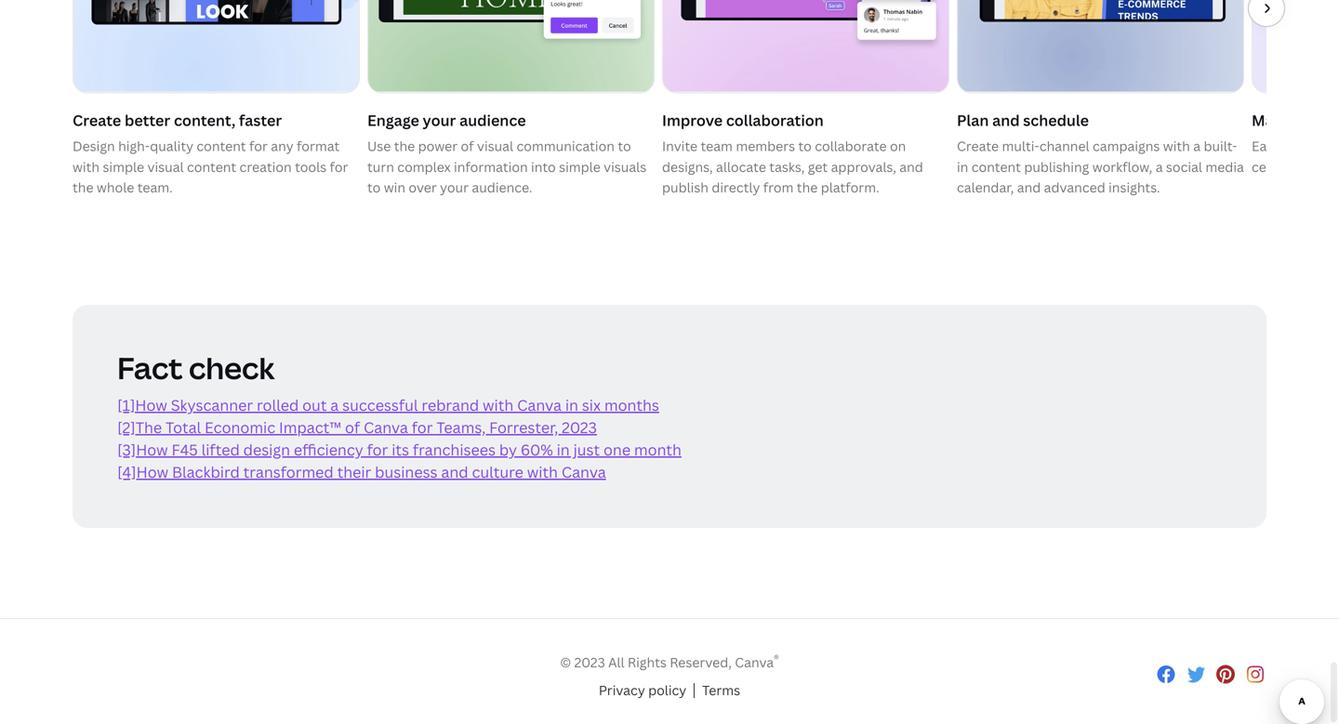 Task type: describe. For each thing, give the bounding box(es) containing it.
turn
[[367, 158, 394, 176]]

2023 inside fact check [1]how skyscanner rolled out a successful rebrand with canva in six months [2]the total economic impact™️ of canva for teams, forrester, 2023 [3]how f45 lifted design efficiency for its franchisees by 60% in just one month [4]how blackbird transformed their business and culture with canva
[[562, 418, 597, 438]]

plan
[[957, 110, 989, 130]]

terms link
[[702, 680, 740, 701]]

built-
[[1204, 137, 1237, 155]]

design high-quality content for any format with simple visual content creation tools for the whole team.
[[73, 137, 348, 196]]

better
[[125, 110, 170, 130]]

privacy policy link
[[599, 680, 686, 701]]

one
[[604, 440, 631, 460]]

efficiency
[[294, 440, 363, 460]]

[3]how
[[117, 440, 168, 460]]

teams,
[[436, 418, 486, 438]]

plan and schedule
[[957, 110, 1089, 130]]

1 horizontal spatial to
[[618, 137, 631, 155]]

to inside the invite team members to collaborate on designs,  allocate tasks, get approvals, and publish directly from the platform.
[[798, 137, 812, 155]]

engage your audience
[[367, 110, 526, 130]]

invite
[[662, 137, 697, 155]]

the inside use the power of visual communication to turn complex information into simple visuals to win over your audience.
[[394, 137, 415, 155]]

use the power of visual communication to turn complex information into simple visuals to win over your audience.
[[367, 137, 646, 196]]

[1]how skyscanner rolled out a successful rebrand with canva in six months link
[[117, 395, 659, 415]]

th
[[1333, 137, 1339, 155]]

the inside design high-quality content for any format with simple visual content creation tools for the whole team.
[[73, 179, 93, 196]]

resource planschedule image
[[958, 0, 1243, 92]]

all
[[1312, 110, 1329, 130]]

impact™️
[[279, 418, 341, 438]]

[2]the
[[117, 418, 162, 438]]

content down quality
[[187, 158, 236, 176]]

from
[[763, 179, 794, 196]]

quality
[[150, 137, 193, 155]]

privacy
[[599, 682, 645, 699]]

improve
[[662, 110, 723, 130]]

content inside create multi-channel campaigns with a built- in content publishing workflow, a social media calendar, and advanced insights.
[[972, 158, 1021, 176]]

create for create multi-channel campaigns with a built- in content publishing workflow, a social media calendar, and advanced insights.
[[957, 137, 999, 155]]

canva up forrester,
[[517, 395, 562, 415]]

simple inside use the power of visual communication to turn complex information into simple visuals to win over your audience.
[[559, 158, 600, 176]]

power
[[418, 137, 458, 155]]

blackbird
[[172, 462, 240, 482]]

and inside create multi-channel campaigns with a built- in content publishing workflow, a social media calendar, and advanced insights.
[[1017, 179, 1041, 196]]

privacy policy
[[599, 682, 686, 699]]

information
[[454, 158, 528, 176]]

allocate
[[716, 158, 766, 176]]

fact check [1]how skyscanner rolled out a successful rebrand with canva in six months [2]the total economic impact™️ of canva for teams, forrester, 2023 [3]how f45 lifted design efficiency for its franchisees by 60% in just one month [4]how blackbird transformed their business and culture with canva
[[117, 348, 682, 482]]

1 vertical spatial in
[[565, 395, 578, 415]]

resource engageyouraudience image
[[368, 0, 654, 92]]

whole
[[97, 179, 134, 196]]

in inside create multi-channel campaigns with a built- in content publishing workflow, a social media calendar, and advanced insights.
[[957, 158, 968, 176]]

content,
[[174, 110, 236, 130]]

out
[[302, 395, 327, 415]]

win
[[384, 179, 405, 196]]

successful
[[342, 395, 418, 415]]

six
[[582, 395, 601, 415]]

team.
[[137, 179, 173, 196]]

their
[[337, 462, 371, 482]]

media
[[1205, 158, 1244, 176]]

business
[[375, 462, 438, 482]]

audience.
[[472, 179, 532, 196]]

forrester,
[[489, 418, 558, 438]]

culture
[[472, 462, 523, 482]]

policy
[[648, 682, 686, 699]]

months
[[604, 395, 659, 415]]

2 vertical spatial in
[[557, 440, 570, 460]]

locate
[[1291, 137, 1330, 155]]

for up "creation" on the left
[[249, 137, 268, 155]]

channel
[[1039, 137, 1089, 155]]

with up forrester,
[[483, 395, 514, 415]]

© 2023 all rights reserved, canva ®
[[560, 651, 779, 671]]

visuals
[[604, 158, 646, 176]]

[3]how f45 lifted design efficiency for its franchisees by 60% in just one month link
[[117, 440, 682, 460]]

collaborate
[[815, 137, 887, 155]]

resource improvecollaboration image
[[663, 0, 949, 92]]

transformed
[[243, 462, 334, 482]]

©
[[560, 654, 571, 671]]

f45
[[172, 440, 198, 460]]

multi-
[[1002, 137, 1039, 155]]

economic
[[205, 418, 275, 438]]

rebrand
[[422, 395, 479, 415]]

0 horizontal spatial to
[[367, 179, 381, 196]]

2023 inside © 2023 all rights reserved, canva ®
[[574, 654, 605, 671]]

1 horizontal spatial a
[[1156, 158, 1163, 176]]

canva down the just
[[561, 462, 606, 482]]

y
[[1333, 110, 1339, 130]]

format
[[297, 137, 340, 155]]

create better content, faster
[[73, 110, 282, 130]]

calendar,
[[957, 179, 1014, 196]]

all
[[608, 654, 624, 671]]

and inside the invite team members to collaborate on designs,  allocate tasks, get approvals, and publish directly from the platform.
[[899, 158, 923, 176]]

by
[[499, 440, 517, 460]]

directly
[[712, 179, 760, 196]]

and inside fact check [1]how skyscanner rolled out a successful rebrand with canva in six months [2]the total economic impact™️ of canva for teams, forrester, 2023 [3]how f45 lifted design efficiency for its franchisees by 60% in just one month [4]how blackbird transformed their business and culture with canva
[[441, 462, 468, 482]]

audience
[[460, 110, 526, 130]]

approvals,
[[831, 158, 896, 176]]

visual inside use the power of visual communication to turn complex information into simple visuals to win over your audience.
[[477, 137, 513, 155]]



Task type: locate. For each thing, give the bounding box(es) containing it.
engage
[[367, 110, 419, 130]]

into
[[531, 158, 556, 176]]

create down the plan
[[957, 137, 999, 155]]

workflow,
[[1092, 158, 1152, 176]]

create up design
[[73, 110, 121, 130]]

[1]how
[[117, 395, 167, 415]]

and up "multi-"
[[992, 110, 1020, 130]]

for left its
[[367, 440, 388, 460]]

[4]how
[[117, 462, 168, 482]]

0 vertical spatial create
[[73, 110, 121, 130]]

2 horizontal spatial to
[[798, 137, 812, 155]]

with
[[1163, 137, 1190, 155], [73, 158, 100, 176], [483, 395, 514, 415], [527, 462, 558, 482]]

1 horizontal spatial simple
[[559, 158, 600, 176]]

0 vertical spatial of
[[461, 137, 474, 155]]

create inside create multi-channel campaigns with a built- in content publishing workflow, a social media calendar, and advanced insights.
[[957, 137, 999, 155]]

simple up whole
[[103, 158, 144, 176]]

canva down [1]how skyscanner rolled out a successful rebrand with canva in six months "link"
[[364, 418, 408, 438]]

in left six on the left of page
[[565, 395, 578, 415]]

over
[[409, 179, 437, 196]]

of right the 'power'
[[461, 137, 474, 155]]

schedule
[[1023, 110, 1089, 130]]

0 vertical spatial in
[[957, 158, 968, 176]]

manage
[[1252, 110, 1308, 130]]

communication
[[517, 137, 615, 155]]

a left built-
[[1193, 137, 1201, 155]]

on
[[890, 137, 906, 155]]

with down design
[[73, 158, 100, 176]]

simple inside design high-quality content for any format with simple visual content creation tools for the whole team.
[[103, 158, 144, 176]]

with inside create multi-channel campaigns with a built- in content publishing workflow, a social media calendar, and advanced insights.
[[1163, 137, 1190, 155]]

1 vertical spatial a
[[1156, 158, 1163, 176]]

the inside the invite team members to collaborate on designs,  allocate tasks, get approvals, and publish directly from the platform.
[[797, 179, 818, 196]]

in left the just
[[557, 440, 570, 460]]

high-
[[118, 137, 150, 155]]

to left win
[[367, 179, 381, 196]]

a left "social"
[[1156, 158, 1163, 176]]

complex
[[397, 158, 451, 176]]

0 vertical spatial a
[[1193, 137, 1201, 155]]

create for create better content, faster
[[73, 110, 121, 130]]

for up [3]how f45 lifted design efficiency for its franchisees by 60% in just one month link
[[412, 418, 433, 438]]

of inside use the power of visual communication to turn complex information into simple visuals to win over your audience.
[[461, 137, 474, 155]]

canva inside © 2023 all rights reserved, canva ®
[[735, 654, 774, 671]]

with up "social"
[[1163, 137, 1190, 155]]

to up visuals at left
[[618, 137, 631, 155]]

visual
[[477, 137, 513, 155], [147, 158, 184, 176]]

campaigns
[[1093, 137, 1160, 155]]

2023 right '©'
[[574, 654, 605, 671]]

publish
[[662, 179, 709, 196]]

total
[[166, 418, 201, 438]]

your up the 'power'
[[423, 110, 456, 130]]

2 simple from the left
[[559, 158, 600, 176]]

your right over
[[440, 179, 469, 196]]

of inside fact check [1]how skyscanner rolled out a successful rebrand with canva in six months [2]the total economic impact™️ of canva for teams, forrester, 2023 [3]how f45 lifted design efficiency for its franchisees by 60% in just one month [4]how blackbird transformed their business and culture with canva
[[345, 418, 360, 438]]

check
[[189, 348, 275, 388]]

design
[[73, 137, 115, 155]]

invite team members to collaborate on designs,  allocate tasks, get approvals, and publish directly from the platform.
[[662, 137, 923, 196]]

content down content,
[[197, 137, 246, 155]]

a right out
[[330, 395, 339, 415]]

1 horizontal spatial visual
[[477, 137, 513, 155]]

0 vertical spatial your
[[423, 110, 456, 130]]

0 horizontal spatial create
[[73, 110, 121, 130]]

creation
[[240, 158, 292, 176]]

in up the calendar,
[[957, 158, 968, 176]]

in
[[957, 158, 968, 176], [565, 395, 578, 415], [557, 440, 570, 460]]

visual up information
[[477, 137, 513, 155]]

insights.
[[1109, 179, 1160, 196]]

1 vertical spatial create
[[957, 137, 999, 155]]

your inside use the power of visual communication to turn complex information into simple visuals to win over your audience.
[[440, 179, 469, 196]]

skyscanner
[[171, 395, 253, 415]]

simple
[[103, 158, 144, 176], [559, 158, 600, 176]]

[2]the total economic impact™️ of canva for teams, forrester, 2023 link
[[117, 418, 597, 438]]

of
[[461, 137, 474, 155], [345, 418, 360, 438]]

resource manageassets image
[[1253, 0, 1339, 92]]

1 simple from the left
[[103, 158, 144, 176]]

to up get
[[798, 137, 812, 155]]

0 vertical spatial 2023
[[562, 418, 597, 438]]

1 vertical spatial 2023
[[574, 654, 605, 671]]

2023
[[562, 418, 597, 438], [574, 654, 605, 671]]

content
[[197, 137, 246, 155], [187, 158, 236, 176], [972, 158, 1021, 176]]

manage all y
[[1252, 110, 1339, 130]]

a
[[1193, 137, 1201, 155], [1156, 158, 1163, 176], [330, 395, 339, 415]]

60%
[[521, 440, 553, 460]]

use
[[367, 137, 391, 155]]

month
[[634, 440, 682, 460]]

visual inside design high-quality content for any format with simple visual content creation tools for the whole team.
[[147, 158, 184, 176]]

fact
[[117, 348, 183, 388]]

simple down the communication
[[559, 158, 600, 176]]

0 horizontal spatial simple
[[103, 158, 144, 176]]

of up efficiency
[[345, 418, 360, 438]]

2 horizontal spatial a
[[1193, 137, 1201, 155]]

1 vertical spatial of
[[345, 418, 360, 438]]

design
[[243, 440, 290, 460]]

terms
[[702, 682, 740, 699]]

0 horizontal spatial a
[[330, 395, 339, 415]]

2 vertical spatial a
[[330, 395, 339, 415]]

0 vertical spatial visual
[[477, 137, 513, 155]]

for right tools
[[330, 158, 348, 176]]

0 horizontal spatial of
[[345, 418, 360, 438]]

any
[[271, 137, 293, 155]]

0 horizontal spatial the
[[73, 179, 93, 196]]

with down 60%
[[527, 462, 558, 482]]

1 horizontal spatial create
[[957, 137, 999, 155]]

2023 up the just
[[562, 418, 597, 438]]

rights
[[628, 654, 667, 671]]

and down publishing
[[1017, 179, 1041, 196]]

and down franchisees
[[441, 462, 468, 482]]

the left whole
[[73, 179, 93, 196]]

platform.
[[821, 179, 879, 196]]

1 vertical spatial visual
[[147, 158, 184, 176]]

team
[[701, 137, 733, 155]]

1 horizontal spatial of
[[461, 137, 474, 155]]

®
[[774, 651, 779, 666]]

collaboration
[[726, 110, 824, 130]]

easily locate th
[[1252, 137, 1339, 176]]

and down on at the top right
[[899, 158, 923, 176]]

the down get
[[797, 179, 818, 196]]

reserved,
[[670, 654, 732, 671]]

rolled
[[257, 395, 299, 415]]

and
[[992, 110, 1020, 130], [899, 158, 923, 176], [1017, 179, 1041, 196], [441, 462, 468, 482]]

1 horizontal spatial the
[[394, 137, 415, 155]]

publishing
[[1024, 158, 1089, 176]]

designs,
[[662, 158, 713, 176]]

visual down quality
[[147, 158, 184, 176]]

resource createcontent image
[[73, 0, 359, 92]]

a inside fact check [1]how skyscanner rolled out a successful rebrand with canva in six months [2]the total economic impact™️ of canva for teams, forrester, 2023 [3]how f45 lifted design efficiency for its franchisees by 60% in just one month [4]how blackbird transformed their business and culture with canva
[[330, 395, 339, 415]]

advanced
[[1044, 179, 1105, 196]]

[4]how blackbird transformed their business and culture with canva link
[[117, 462, 606, 482]]

just
[[573, 440, 600, 460]]

get
[[808, 158, 828, 176]]

its
[[392, 440, 409, 460]]

with inside design high-quality content for any format with simple visual content creation tools for the whole team.
[[73, 158, 100, 176]]

the right the use
[[394, 137, 415, 155]]

1 vertical spatial your
[[440, 179, 469, 196]]

tasks,
[[769, 158, 805, 176]]

easily
[[1252, 137, 1288, 155]]

content up the calendar,
[[972, 158, 1021, 176]]

your
[[423, 110, 456, 130], [440, 179, 469, 196]]

canva up terms at bottom
[[735, 654, 774, 671]]

tools
[[295, 158, 327, 176]]

canva
[[517, 395, 562, 415], [364, 418, 408, 438], [561, 462, 606, 482], [735, 654, 774, 671]]

2 horizontal spatial the
[[797, 179, 818, 196]]

members
[[736, 137, 795, 155]]

0 horizontal spatial visual
[[147, 158, 184, 176]]

improve collaboration
[[662, 110, 824, 130]]



Task type: vqa. For each thing, say whether or not it's contained in the screenshot.
the bottom In
yes



